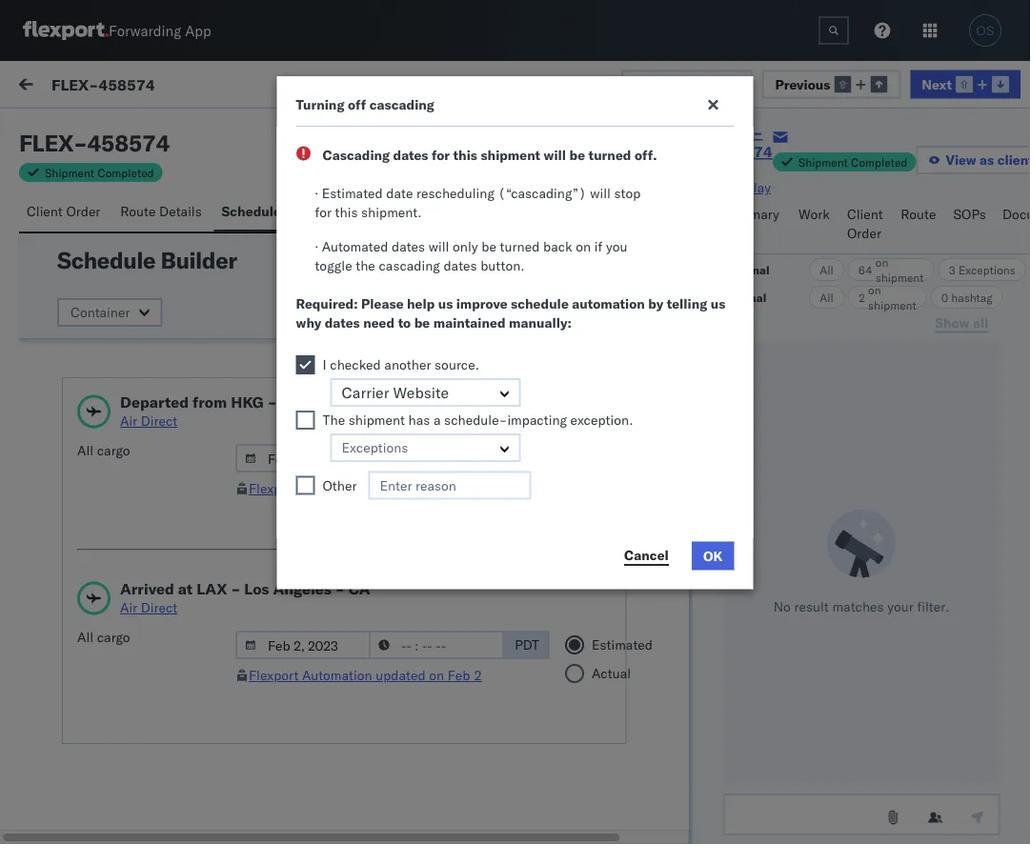 Task type: locate. For each thing, give the bounding box(es) containing it.
1 horizontal spatial cascading
[[450, 298, 513, 315]]

hong
[[281, 393, 319, 412], [377, 393, 415, 412]]

dates up date
[[393, 147, 428, 163]]

another
[[384, 356, 431, 373]]

route
[[120, 203, 156, 220], [901, 206, 936, 223]]

estimated up 'actual' at the bottom of page
[[592, 637, 653, 653]]

j
[[65, 208, 69, 219], [65, 300, 69, 312]]

file
[[651, 76, 674, 92], [568, 133, 591, 150]]

1 vertical spatial am
[[484, 315, 505, 332]]

on down 64
[[868, 283, 881, 297]]

1 horizontal spatial (0)
[[178, 121, 203, 138]]

(0)
[[84, 121, 109, 138], [178, 121, 203, 138]]

ttt for dec 20, 2026, 12:39 am pst
[[57, 238, 72, 255]]

carrier website option
[[342, 383, 449, 402]]

automation down mmm d, yyyy text box
[[302, 667, 372, 684]]

2 zhao from the top
[[164, 297, 194, 314]]

container
[[71, 304, 130, 321]]

for inside · estimated date rescheduling ("cascading") will stop for this shipment.
[[315, 204, 332, 221]]

flexport. image
[[23, 21, 109, 40]]

20, for dec 20, 2026, 12:33 am pst
[[378, 406, 399, 423]]

0 vertical spatial all button
[[808, 258, 843, 281]]

ok
[[703, 548, 723, 564]]

5 dec from the top
[[351, 589, 375, 605]]

1 all button from the top
[[808, 258, 843, 281]]

2 direct from the top
[[141, 599, 178, 616]]

schedule button
[[214, 194, 289, 232]]

(0) inside external (0) "button"
[[84, 121, 109, 138]]

am
[[484, 223, 505, 240], [484, 315, 505, 332], [484, 406, 505, 423]]

arrived at lax - los angeles - ca air direct
[[120, 579, 370, 616]]

1 vertical spatial j
[[65, 300, 69, 312]]

3 jason- from the top
[[92, 389, 135, 405]]

0 horizontal spatial shipment completed
[[45, 165, 154, 180]]

need
[[363, 315, 395, 331]]

summary
[[723, 206, 779, 223]]

test up schedule builder
[[135, 205, 160, 222]]

no result matches your filter.
[[773, 598, 949, 615]]

0 vertical spatial estimated
[[322, 185, 383, 202]]

0 vertical spatial all cargo
[[77, 442, 130, 459]]

be inside · automated dates will only be turned back on if you toggle the cascading dates button.
[[482, 238, 496, 255]]

dates down the shipment.
[[392, 238, 425, 255]]

17, for 458574
[[378, 498, 399, 514]]

z for dec 20, 2026, 12:35 am pst
[[69, 300, 74, 312]]

· inside · automated dates will only be turned back on if you toggle the cascading dates button.
[[315, 238, 318, 255]]

0 vertical spatial automation
[[302, 480, 372, 497]]

0 vertical spatial exceptions
[[958, 263, 1015, 277]]

cancel button left ok button
[[613, 542, 680, 570]]

cascading up 12:35
[[450, 298, 513, 315]]

64
[[858, 263, 872, 277]]

0 horizontal spatial cancel
[[509, 253, 553, 269]]

1 vertical spatial cancel button
[[613, 542, 680, 570]]

internal inside button
[[128, 121, 174, 138]]

17,
[[378, 498, 399, 514], [378, 589, 399, 605]]

1 vertical spatial automation
[[302, 667, 372, 684]]

1 vertical spatial z
[[69, 300, 74, 312]]

1 vertical spatial message
[[221, 121, 277, 138]]

test down schedule builder
[[135, 297, 160, 314]]

0 vertical spatial ttt
[[57, 238, 72, 255]]

client order for the right client order button
[[847, 206, 883, 242]]

all button left 2 on shipment
[[808, 286, 843, 309]]

all button left 64
[[808, 258, 843, 281]]

· inside · estimated date rescheduling ("cascading") will stop for this shipment.
[[315, 185, 318, 202]]

1 vertical spatial 2
[[474, 480, 482, 497]]

pm for 458574
[[476, 498, 496, 514]]

flexport down mmm d, yyyy text box
[[249, 667, 299, 684]]

1 air from the top
[[120, 413, 137, 429]]

document
[[358, 133, 424, 150]]

turned up category
[[589, 147, 631, 163]]

None checkbox
[[296, 411, 315, 430]]

on right 64
[[875, 255, 888, 269]]

3 jason-test zhao from the top
[[92, 389, 194, 405]]

· for · estimated date rescheduling ("cascading") will stop for this shipment.
[[315, 185, 318, 202]]

0 horizontal spatial file
[[568, 133, 591, 150]]

feb for arrived at lax - los angeles - ca
[[448, 667, 470, 684]]

1 jason-test zhao from the top
[[92, 205, 194, 222]]

1 vertical spatial 20,
[[378, 315, 399, 332]]

container button
[[57, 298, 162, 327]]

flexport automation updated on feb 2 button down mmm d, yyyy text box
[[249, 667, 482, 684]]

internal down message button
[[128, 121, 174, 138]]

client order down flex
[[27, 203, 100, 220]]

pm down -- : -- -- text field
[[476, 498, 496, 514]]

@
[[57, 695, 68, 711]]

(0) inside internal (0) button
[[178, 121, 203, 138]]

1 vertical spatial flexport
[[249, 667, 299, 684]]

0 horizontal spatial for
[[315, 204, 332, 221]]

17, right ca
[[378, 589, 399, 605]]

automation down mmm d, yyyy text field
[[302, 480, 372, 497]]

1 horizontal spatial hong
[[377, 393, 415, 412]]

4 jason-test zhao from the top
[[92, 571, 194, 587]]

20, down carrier website option
[[378, 406, 399, 423]]

0 horizontal spatial client order
[[27, 203, 100, 220]]

1 horizontal spatial internal
[[723, 290, 766, 305]]

1 dec 17, 2026, 6:47 pm pst from the top
[[351, 498, 523, 514]]

cancel up 'schedule'
[[509, 253, 553, 269]]

3 test from the top
[[57, 604, 80, 620]]

completed right related
[[851, 155, 908, 169]]

for up automated
[[315, 204, 332, 221]]

j for dec 20, 2026, 12:35 am pst
[[65, 300, 69, 312]]

2 jason- from the top
[[92, 297, 135, 314]]

0 vertical spatial direct
[[141, 413, 178, 429]]

0 horizontal spatial cascading
[[323, 147, 390, 163]]

message list button
[[214, 112, 312, 150]]

us up dec 20, 2026, 12:35 am pst
[[438, 295, 453, 312]]

1 z from the top
[[69, 208, 74, 219]]

shipment down 64 on shipment at the top right of page
[[868, 298, 916, 312]]

2 inside 2 on shipment
[[858, 290, 865, 305]]

1 updated from the top
[[376, 480, 426, 497]]

jason-test zhao left the lax
[[92, 571, 194, 587]]

1 vertical spatial j z
[[65, 300, 74, 312]]

shipment inside 64 on shipment
[[875, 270, 923, 284]]

-
[[73, 129, 87, 157], [572, 315, 580, 332], [267, 393, 277, 412], [364, 393, 373, 412], [572, 406, 580, 423], [231, 579, 241, 599], [335, 579, 345, 599], [572, 589, 580, 605], [572, 680, 580, 696]]

external inside "button"
[[30, 121, 81, 138]]

2 cargo from the top
[[97, 629, 130, 646]]

17, down -- : -- -- text field
[[378, 498, 399, 514]]

test
[[57, 421, 80, 438], [57, 513, 80, 529], [57, 604, 80, 620]]

no left filters
[[243, 78, 261, 95]]

resize handle column header
[[320, 159, 342, 844], [540, 159, 563, 844], [761, 159, 784, 844], [982, 159, 1005, 844]]

zhao
[[164, 205, 194, 222], [164, 297, 194, 314], [164, 389, 194, 405], [164, 571, 194, 587]]

client for the left client order button
[[27, 203, 63, 220]]

j for dec 20, 2026, 12:39 am pst
[[65, 208, 69, 219]]

ttt down container
[[57, 330, 72, 347]]

to
[[398, 315, 411, 331]]

dec 17, 2026, 6:47 pm pst for 458574
[[351, 498, 523, 514]]

dec right angeles at the bottom of the page
[[351, 589, 375, 605]]

pm
[[476, 498, 496, 514], [476, 589, 496, 605], [467, 680, 487, 696]]

message inside button
[[221, 121, 277, 138]]

has
[[408, 412, 430, 428]]

jason-test zhao up schedule builder
[[92, 205, 194, 222]]

0 vertical spatial z
[[69, 208, 74, 219]]

1 vertical spatial exceptions
[[342, 439, 408, 456]]

zhao left the lax
[[164, 571, 194, 587]]

1 horizontal spatial order
[[847, 225, 882, 242]]

feb for departed from hkg - hong kong - hong kong
[[448, 480, 470, 497]]

1 vertical spatial direct
[[141, 599, 178, 616]]

0 vertical spatial external
[[30, 121, 81, 138]]

exceptions up hashtag
[[958, 263, 1015, 277]]

order
[[66, 203, 100, 220], [847, 225, 882, 242]]

for
[[432, 147, 450, 163], [315, 204, 332, 221]]

dec
[[351, 223, 375, 240], [351, 315, 375, 332], [351, 406, 375, 423], [351, 498, 375, 514], [351, 589, 375, 605], [351, 680, 375, 696]]

file exception up flex- 458574 "link"
[[651, 76, 740, 92]]

20, down 'please'
[[378, 315, 399, 332]]

2 for departed from hkg - hong kong - hong kong
[[474, 480, 482, 497]]

2 automation from the top
[[302, 667, 372, 684]]

schedule for schedule builder
[[57, 246, 155, 274]]

2 am from the top
[[484, 315, 505, 332]]

client order button down flex
[[19, 194, 113, 232]]

external
[[30, 121, 81, 138], [723, 263, 769, 277]]

air direct link for hong
[[120, 412, 456, 431]]

schedule-
[[444, 412, 507, 428]]

test for dec 20, 2026, 12:39 am pst
[[135, 205, 160, 222]]

1 vertical spatial will
[[590, 185, 611, 202]]

test msg
[[57, 421, 109, 438]]

1 vertical spatial 6:47
[[443, 589, 472, 605]]

message for message list
[[221, 121, 277, 138]]

1 vertical spatial ttt
[[57, 330, 72, 347]]

0 horizontal spatial order
[[66, 203, 100, 220]]

pst
[[508, 223, 532, 240], [508, 315, 532, 332], [508, 406, 532, 423], [499, 498, 523, 514], [499, 589, 523, 605], [491, 680, 514, 696]]

1 17, from the top
[[378, 498, 399, 514]]

schedule inside button
[[222, 203, 281, 220]]

z down schedule builder
[[69, 300, 74, 312]]

on inside · automated dates will only be turned back on if you toggle the cascading dates button.
[[576, 238, 591, 255]]

turned
[[589, 147, 631, 163], [500, 238, 540, 255]]

schedule
[[511, 295, 569, 312]]

0 horizontal spatial exceptions
[[342, 439, 408, 456]]

None checkbox
[[564, 303, 591, 311], [296, 355, 315, 375], [296, 476, 315, 495], [564, 303, 591, 311], [296, 355, 315, 375], [296, 476, 315, 495]]

4 test from the top
[[135, 571, 160, 587]]

automation
[[302, 480, 372, 497], [302, 667, 372, 684]]

jason-test zhao for dec 20, 2026, 12:33 am pst
[[92, 389, 194, 405]]

1 vertical spatial no
[[773, 598, 790, 615]]

zhao up builder
[[164, 205, 194, 222]]

1 vertical spatial external
[[723, 263, 769, 277]]

by
[[648, 295, 664, 312]]

2 flexport automation updated on feb 2 from the top
[[249, 667, 482, 684]]

1 vertical spatial flexport automation updated on feb 2 button
[[249, 667, 482, 684]]

work for my
[[55, 73, 104, 100]]

0 vertical spatial j
[[65, 208, 69, 219]]

ttt for dec 20, 2026, 12:35 am pst
[[57, 330, 72, 347]]

jason- for dec 17, 2026, 6:47 pm pst
[[92, 571, 135, 587]]

1 horizontal spatial cancel
[[624, 547, 669, 564]]

direct
[[141, 413, 178, 429], [141, 599, 178, 616]]

message list
[[221, 121, 304, 138]]

msg
[[84, 421, 109, 438]]

2 17, from the top
[[378, 589, 399, 605]]

dec down carrier
[[351, 406, 375, 423]]

2 flexport automation updated on feb 2 button from the top
[[249, 667, 482, 684]]

2 updated from the top
[[376, 667, 426, 684]]

1 horizontal spatial no
[[773, 598, 790, 615]]

all button for 2
[[808, 286, 843, 309]]

test for flex-
[[57, 604, 80, 620]]

2 jason-test zhao from the top
[[92, 297, 194, 314]]

os button
[[964, 9, 1007, 52]]

2 j from the top
[[65, 300, 69, 312]]

cascading up time on the left top of page
[[323, 147, 390, 163]]

0 vertical spatial this
[[453, 147, 477, 163]]

3 dec from the top
[[351, 406, 375, 423]]

1 cargo from the top
[[97, 442, 130, 459]]

order down flex - 458574
[[66, 203, 100, 220]]

jason- for dec 20, 2026, 12:39 am pst
[[92, 205, 135, 222]]

cascading for cascading dates
[[450, 298, 513, 315]]

all up "tao"
[[77, 629, 94, 646]]

1 vertical spatial pm
[[476, 589, 496, 605]]

flexport automation updated on feb 2 button for ca
[[249, 667, 482, 684]]

flex- 458574
[[716, 123, 773, 161], [792, 223, 882, 240], [792, 589, 882, 605], [792, 771, 882, 788]]

air
[[120, 413, 137, 429], [120, 599, 137, 616]]

1 vertical spatial this
[[335, 204, 358, 221]]

2 6:47 from the top
[[443, 589, 472, 605]]

3 zhao from the top
[[164, 389, 194, 405]]

1 vertical spatial air
[[120, 599, 137, 616]]

cancel
[[509, 253, 553, 269], [624, 547, 669, 564]]

2 · from the top
[[315, 238, 318, 255]]

client down related work item/shipment
[[847, 206, 883, 223]]

0 horizontal spatial turned
[[500, 238, 540, 255]]

flexport automation updated on feb 2 button for hong
[[249, 480, 482, 497]]

schedule builder
[[57, 246, 237, 274]]

be inside required: please help us improve schedule automation by telling us why dates need to be maintained manually:
[[414, 315, 430, 331]]

0 vertical spatial j z
[[65, 208, 74, 219]]

1 vertical spatial air direct link
[[120, 599, 370, 618]]

3 20, from the top
[[378, 406, 399, 423]]

automation for kong
[[302, 480, 372, 497]]

i checked another source.
[[323, 356, 479, 373]]

4 dec from the top
[[351, 498, 375, 514]]

0 vertical spatial turned
[[589, 147, 631, 163]]

1 flexport from the top
[[249, 480, 299, 497]]

2026, down website
[[402, 406, 440, 423]]

1 automation from the top
[[302, 480, 372, 497]]

dec 17, 2026, 6:47 pm pst down -- : -- -- text field
[[351, 498, 523, 514]]

0 horizontal spatial no
[[243, 78, 261, 95]]

on inside 64 on shipment
[[875, 255, 888, 269]]

1 resize handle column header from the left
[[320, 159, 342, 844]]

shipment.
[[361, 204, 422, 221]]

1 6:47 from the top
[[443, 498, 472, 514]]

updated down -- : -- -- text field
[[376, 480, 426, 497]]

flex-458574
[[51, 75, 155, 94]]

direct down the arrived
[[141, 599, 178, 616]]

dates inside required: please help us improve schedule automation by telling us why dates need to be maintained manually:
[[325, 315, 360, 331]]

0 horizontal spatial cancel button
[[495, 247, 567, 275]]

2 all cargo from the top
[[77, 629, 130, 646]]

i
[[323, 356, 327, 373]]

exception
[[678, 76, 740, 92], [595, 133, 657, 150]]

be right to
[[414, 315, 430, 331]]

None text field
[[819, 16, 849, 45]]

(0) down message button
[[178, 121, 203, 138]]

4 zhao from the top
[[164, 571, 194, 587]]

2 j z from the top
[[65, 300, 74, 312]]

external down summary button
[[723, 263, 769, 277]]

1 (0) from the left
[[84, 121, 109, 138]]

flexport for hong
[[249, 480, 299, 497]]

1 vertical spatial be
[[482, 238, 496, 255]]

ok button
[[692, 542, 734, 570]]

1 horizontal spatial client
[[847, 206, 883, 223]]

order up 64
[[847, 225, 882, 242]]

1 horizontal spatial shipment completed
[[798, 155, 908, 169]]

flex-
[[51, 75, 98, 94], [716, 123, 763, 142], [792, 223, 832, 240], [792, 589, 832, 605], [792, 771, 832, 788]]

2 feb from the top
[[448, 667, 470, 684]]

1 vertical spatial updated
[[376, 667, 426, 684]]

2 air from the top
[[120, 599, 137, 616]]

save
[[589, 253, 620, 269]]

1 vertical spatial internal
[[723, 290, 766, 305]]

file up category
[[568, 133, 591, 150]]

1 vertical spatial for
[[315, 204, 332, 221]]

all cargo for departed
[[77, 442, 130, 459]]

air down departed
[[120, 413, 137, 429]]

zhao left hkg
[[164, 389, 194, 405]]

0 vertical spatial feb
[[448, 480, 470, 497]]

1 flexport automation updated on feb 2 button from the top
[[249, 480, 482, 497]]

0 horizontal spatial external
[[30, 121, 81, 138]]

message up the internal (0)
[[141, 78, 197, 95]]

will for stop
[[590, 185, 611, 202]]

shipment down flex
[[45, 165, 94, 180]]

direct down departed
[[141, 413, 178, 429]]

1 direct from the top
[[141, 413, 178, 429]]

1 jason- from the top
[[92, 205, 135, 222]]

1 horizontal spatial external
[[723, 263, 769, 277]]

1 dec from the top
[[351, 223, 375, 240]]

zhao for dec 17, 2026, 6:47 pm pst
[[164, 571, 194, 587]]

2 for arrived at lax - los angeles - ca
[[474, 667, 482, 684]]

file exception button
[[622, 70, 752, 98], [622, 70, 752, 98], [538, 128, 669, 156], [538, 128, 669, 156]]

2 dec 17, 2026, 6:47 pm pst from the top
[[351, 589, 523, 605]]

0 vertical spatial for
[[432, 147, 450, 163]]

j z down flex
[[65, 208, 74, 219]]

1 j z from the top
[[65, 208, 74, 219]]

0 horizontal spatial schedule
[[57, 246, 155, 274]]

cargo down msg
[[97, 442, 130, 459]]

20,
[[378, 223, 399, 240], [378, 315, 399, 332], [378, 406, 399, 423]]

2 resize handle column header from the left
[[540, 159, 563, 844]]

cancel for right cancel button
[[624, 547, 669, 564]]

on down -- : -- -- text field
[[429, 480, 444, 497]]

1 zhao from the top
[[164, 205, 194, 222]]

2 kong from the left
[[419, 393, 456, 412]]

os
[[976, 23, 995, 38]]

flex- 458574 link
[[716, 123, 773, 161]]

resize handle column header for related work item/shipment
[[982, 159, 1005, 844]]

result
[[794, 598, 828, 615]]

pst up the pdt
[[499, 589, 523, 605]]

cancel for the top cancel button
[[509, 253, 553, 269]]

view
[[946, 152, 976, 168]]

1 vertical spatial all button
[[808, 286, 843, 309]]

bol button
[[289, 194, 330, 232]]

1 vertical spatial cancel
[[624, 547, 669, 564]]

shipment inside 2 on shipment
[[868, 298, 916, 312]]

2 flexport from the top
[[249, 667, 299, 684]]

1 air direct link from the top
[[120, 412, 456, 431]]

cancel button up 'schedule'
[[495, 247, 567, 275]]

external for external
[[723, 263, 769, 277]]

2 dec from the top
[[351, 315, 375, 332]]

message left list
[[221, 121, 277, 138]]

documents
[[338, 203, 407, 220]]

test for 458574
[[57, 513, 80, 529]]

air inside the departed from hkg - hong kong - hong kong air direct
[[120, 413, 137, 429]]

message inside button
[[141, 78, 197, 95]]

hashtag
[[951, 290, 992, 305]]

2 vertical spatial 20,
[[378, 406, 399, 423]]

shipment right 64
[[875, 270, 923, 284]]

message
[[141, 78, 197, 95], [221, 121, 277, 138], [59, 165, 105, 180]]

schedule for schedule
[[222, 203, 281, 220]]

test for dec 20, 2026, 12:35 am pst
[[135, 297, 160, 314]]

cascading
[[323, 147, 390, 163], [450, 298, 513, 315]]

2 all button from the top
[[808, 286, 843, 309]]

my work
[[19, 73, 104, 100]]

0 horizontal spatial internal
[[128, 121, 174, 138]]

resize handle column header for category
[[761, 159, 784, 844]]

your
[[887, 598, 913, 615]]

source.
[[435, 356, 479, 373]]

4 resize handle column header from the left
[[982, 159, 1005, 844]]

details
[[159, 203, 202, 220]]

jason- down schedule builder
[[92, 297, 135, 314]]

work up the 'external (0)'
[[55, 73, 104, 100]]

1 j from the top
[[65, 208, 69, 219]]

1 vertical spatial turned
[[500, 238, 540, 255]]

automation for angeles
[[302, 667, 372, 684]]

no for no filters applied
[[243, 78, 261, 95]]

dec 17, 2026, 6:47 pm pst up -- : -- -- text box
[[351, 589, 523, 605]]

estimated down time on the left top of page
[[322, 185, 383, 202]]

4 jason- from the top
[[92, 571, 135, 587]]

route inside route button
[[901, 206, 936, 223]]

0 vertical spatial ·
[[315, 185, 318, 202]]

3 am from the top
[[484, 406, 505, 423]]

1 all cargo from the top
[[77, 442, 130, 459]]

1 horizontal spatial schedule
[[222, 203, 281, 220]]

updated down -- : -- -- text box
[[376, 667, 426, 684]]

1 20, from the top
[[378, 223, 399, 240]]

zhao for dec 20, 2026, 12:33 am pst
[[164, 389, 194, 405]]

2 z from the top
[[69, 300, 74, 312]]

1 vertical spatial file exception
[[568, 133, 657, 150]]

air inside "arrived at lax - los angeles - ca air direct"
[[120, 599, 137, 616]]

schedule left bol
[[222, 203, 281, 220]]

back
[[543, 238, 572, 255]]

message down flex - 458574
[[59, 165, 105, 180]]

17, for flex-
[[378, 589, 399, 605]]

2 (0) from the left
[[178, 121, 203, 138]]

as
[[980, 152, 994, 168]]

jason- up schedule builder
[[92, 205, 135, 222]]

2 test from the top
[[57, 513, 80, 529]]

0 horizontal spatial this
[[335, 204, 358, 221]]

zhao for dec 20, 2026, 12:35 am pst
[[164, 297, 194, 314]]

1 am from the top
[[484, 223, 505, 240]]

all cargo down the arrived
[[77, 629, 130, 646]]

0 vertical spatial air
[[120, 413, 137, 429]]

· up toggle
[[315, 238, 318, 255]]

order inside client order
[[847, 225, 882, 242]]

1 vertical spatial cascading
[[450, 298, 513, 315]]

route inside route details button
[[120, 203, 156, 220]]

0 vertical spatial cancel
[[509, 253, 553, 269]]

toggle
[[315, 257, 352, 274]]

MMM D, YYYY text field
[[235, 444, 371, 473]]

2 test from the top
[[135, 297, 160, 314]]

feb
[[448, 480, 470, 497], [448, 667, 470, 684]]

0 vertical spatial message
[[141, 78, 197, 95]]

1 test from the top
[[135, 205, 160, 222]]

jason-test zhao down schedule builder
[[92, 297, 194, 314]]

0 horizontal spatial will
[[429, 238, 449, 255]]

off.
[[635, 147, 657, 163]]

shipment completed up work on the top right of the page
[[798, 155, 908, 169]]

no for no result matches your filter.
[[773, 598, 790, 615]]

0 vertical spatial cascading
[[323, 147, 390, 163]]

None text field
[[723, 794, 1000, 836]]

2 air direct link from the top
[[120, 599, 370, 618]]

shipment up work on the top right of the page
[[798, 155, 848, 169]]

sops
[[953, 206, 986, 223]]

j left container
[[65, 300, 69, 312]]

work right related
[[836, 165, 861, 180]]

dates down required:
[[325, 315, 360, 331]]

0 horizontal spatial estimated
[[322, 185, 383, 202]]

0 horizontal spatial hong
[[281, 393, 319, 412]]

1 feb from the top
[[448, 480, 470, 497]]

z down flex - 458574
[[69, 208, 74, 219]]

dec 20, 2026, 12:35 am pst
[[351, 315, 532, 332]]

1 vertical spatial work
[[836, 165, 861, 180]]

3 resize handle column header from the left
[[761, 159, 784, 844]]

be up button.
[[482, 238, 496, 255]]

external down my work
[[30, 121, 81, 138]]

(0) down flex-458574
[[84, 121, 109, 138]]

will inside · estimated date rescheduling ("cascading") will stop for this shipment.
[[590, 185, 611, 202]]

test left at at the bottom left of the page
[[135, 571, 160, 587]]

j down flex
[[65, 208, 69, 219]]

dec down the documents
[[351, 223, 375, 240]]

1 flexport automation updated on feb 2 from the top
[[249, 480, 482, 497]]

1 ttt from the top
[[57, 238, 72, 255]]

j z
[[65, 208, 74, 219], [65, 300, 74, 312]]

flexport automation updated on feb 2 for hong
[[249, 480, 482, 497]]

2 vertical spatial am
[[484, 406, 505, 423]]

jason-
[[92, 205, 135, 222], [92, 297, 135, 314], [92, 389, 135, 405], [92, 571, 135, 587]]

0 vertical spatial 2
[[858, 290, 865, 305]]

will down category
[[590, 185, 611, 202]]

1 vertical spatial cascading
[[379, 257, 440, 274]]

1 vertical spatial feb
[[448, 667, 470, 684]]

0 vertical spatial file exception
[[651, 76, 740, 92]]

0 horizontal spatial client
[[27, 203, 63, 220]]

2 down 64
[[858, 290, 865, 305]]

flexport automation updated on feb 2 for ca
[[249, 667, 482, 684]]

2 20, from the top
[[378, 315, 399, 332]]

0 horizontal spatial work
[[55, 73, 104, 100]]

internal
[[128, 121, 174, 138], [723, 290, 766, 305]]

2 ttt from the top
[[57, 330, 72, 347]]

3 test from the top
[[135, 389, 160, 405]]

0 vertical spatial will
[[544, 147, 566, 163]]

pm for flex-
[[476, 589, 496, 605]]

external (0) button
[[23, 112, 120, 150]]

los
[[244, 579, 269, 599]]

0 horizontal spatial kong
[[323, 393, 360, 412]]

1 · from the top
[[315, 185, 318, 202]]

0 vertical spatial work
[[55, 73, 104, 100]]

will inside · automated dates will only be turned back on if you toggle the cascading dates button.
[[429, 238, 449, 255]]

test left msg
[[57, 421, 80, 438]]



Task type: vqa. For each thing, say whether or not it's contained in the screenshot.
5th the CA from the top of the page
no



Task type: describe. For each thing, give the bounding box(es) containing it.
MMM D, YYYY text field
[[235, 631, 371, 660]]

1 horizontal spatial turned
[[589, 147, 631, 163]]

order for the left client order button
[[66, 203, 100, 220]]

0
[[941, 290, 948, 305]]

all down test msg
[[77, 442, 94, 459]]

· estimated date rescheduling ("cascading") will stop for this shipment.
[[315, 185, 641, 221]]

cascading inside · automated dates will only be turned back on if you toggle the cascading dates button.
[[379, 257, 440, 274]]

no filters applied
[[243, 78, 347, 95]]

category
[[573, 165, 619, 180]]

0 horizontal spatial shipment
[[45, 165, 94, 180]]

improve
[[456, 295, 508, 312]]

jason-test zhao for dec 17, 2026, 6:47 pm pst
[[92, 571, 194, 587]]

stop
[[614, 185, 641, 202]]

the
[[356, 257, 375, 274]]

0 vertical spatial cancel button
[[495, 247, 567, 275]]

2026, down the help
[[402, 315, 440, 332]]

· automated dates will only be turned back on if you toggle the cascading dates button.
[[315, 238, 628, 274]]

ca
[[349, 579, 370, 599]]

on down -- : -- -- text box
[[429, 667, 444, 684]]

applied
[[303, 78, 347, 95]]

20, for dec 20, 2026, 12:39 am pst
[[378, 223, 399, 240]]

flex- inside "link"
[[716, 123, 763, 142]]

telling
[[667, 295, 707, 312]]

work
[[799, 206, 830, 223]]

checked
[[330, 356, 381, 373]]

dec 17, 2026, 6:47 pm pst for flex-
[[351, 589, 523, 605]]

only
[[453, 238, 478, 255]]

will for be
[[544, 147, 566, 163]]

6:47 for flex-
[[443, 589, 472, 605]]

client
[[998, 152, 1030, 168]]

work for related
[[836, 165, 861, 180]]

on inside 2 on shipment
[[868, 283, 881, 297]]

bol
[[296, 203, 322, 220]]

jason- for dec 20, 2026, 12:33 am pst
[[92, 389, 135, 405]]

client order for the left client order button
[[27, 203, 100, 220]]

time
[[352, 165, 377, 180]]

turned inside · automated dates will only be turned back on if you toggle the cascading dates button.
[[500, 238, 540, 255]]

12:33
[[443, 406, 480, 423]]

matches
[[832, 598, 884, 615]]

2 hong from the left
[[377, 393, 415, 412]]

next
[[922, 76, 952, 92]]

j z for dec 20, 2026, 12:39 am pst
[[65, 208, 74, 219]]

upload document
[[309, 133, 424, 150]]

updated for hong
[[376, 480, 426, 497]]

tao
[[71, 695, 94, 711]]

direct inside the departed from hkg - hong kong - hong kong air direct
[[141, 413, 178, 429]]

updated for ca
[[376, 667, 426, 684]]

related work item/shipment
[[793, 165, 942, 180]]

("cascading")
[[498, 185, 587, 202]]

route for route
[[901, 206, 936, 223]]

route details
[[120, 203, 202, 220]]

previous
[[775, 76, 830, 92]]

-- : -- -- text field
[[369, 631, 504, 660]]

cargo for departed
[[97, 442, 130, 459]]

test for dec 17, 2026, 6:47 pm pst
[[135, 571, 160, 587]]

1 us from the left
[[438, 295, 453, 312]]

internal for internal
[[723, 290, 766, 305]]

shipment down carrier
[[349, 412, 405, 428]]

0 vertical spatial exception
[[678, 76, 740, 92]]

1 horizontal spatial client order button
[[840, 197, 893, 254]]

app
[[185, 21, 211, 40]]

please
[[361, 295, 404, 312]]

· for · automated dates will only be turned back on if you toggle the cascading dates button.
[[315, 238, 318, 255]]

air direct link for los
[[120, 599, 370, 618]]

(0) for external (0)
[[84, 121, 109, 138]]

this inside · estimated date rescheduling ("cascading") will stop for this shipment.
[[335, 204, 358, 221]]

client for the right client order button
[[847, 206, 883, 223]]

2026, down -- : -- -- text field
[[402, 498, 440, 514]]

am for 12:35
[[484, 315, 505, 332]]

z for dec 20, 2026, 12:39 am pst
[[69, 208, 74, 219]]

next button
[[910, 70, 1021, 98]]

previous button
[[762, 70, 901, 98]]

help
[[407, 295, 435, 312]]

1 horizontal spatial shipment
[[798, 155, 848, 169]]

resize handle column header for message
[[320, 159, 342, 844]]

rescheduling
[[417, 185, 495, 202]]

button.
[[481, 257, 525, 274]]

list
[[281, 121, 304, 138]]

3 exceptions
[[948, 263, 1015, 277]]

6 dec from the top
[[351, 680, 375, 696]]

flex - 458574
[[19, 129, 169, 157]]

1 horizontal spatial completed
[[851, 155, 908, 169]]

j z for dec 20, 2026, 12:35 am pst
[[65, 300, 74, 312]]

flex
[[19, 129, 73, 157]]

message button
[[134, 61, 230, 112]]

am for 12:39
[[484, 223, 505, 240]]

if
[[594, 238, 603, 255]]

2 vertical spatial pm
[[467, 680, 487, 696]]

sops button
[[946, 197, 995, 254]]

am for 12:33
[[484, 406, 505, 423]]

dates down button.
[[517, 298, 550, 315]]

1 test from the top
[[57, 421, 80, 438]]

0 vertical spatial file
[[651, 76, 674, 92]]

pst down assignees
[[508, 223, 532, 240]]

impacting
[[507, 412, 567, 428]]

Enter reason text field
[[368, 471, 531, 500]]

2026, down the shipment.
[[402, 223, 440, 240]]

other
[[323, 477, 357, 494]]

route button
[[893, 197, 946, 254]]

forwarding app
[[109, 21, 211, 40]]

dates down only
[[444, 257, 477, 274]]

(0) for internal (0)
[[178, 121, 203, 138]]

1 horizontal spatial for
[[432, 147, 450, 163]]

0 vertical spatial cascading
[[369, 96, 435, 113]]

direct inside "arrived at lax - los angeles - ca air direct"
[[141, 599, 178, 616]]

internal (0)
[[128, 121, 203, 138]]

actual
[[592, 665, 631, 682]]

test for dec 20, 2026, 12:33 am pst
[[135, 389, 160, 405]]

pst up hkt
[[508, 406, 532, 423]]

builder
[[161, 246, 237, 274]]

why
[[296, 315, 321, 331]]

0 hashtag
[[941, 290, 992, 305]]

the
[[323, 412, 345, 428]]

estimated inside · estimated date rescheduling ("cascading") will stop for this shipment.
[[322, 185, 383, 202]]

view as client
[[946, 152, 1030, 168]]

pst down hkt
[[499, 498, 523, 514]]

1 vertical spatial file
[[568, 133, 591, 150]]

0 horizontal spatial exception
[[595, 133, 657, 150]]

arrived
[[120, 579, 174, 599]]

6:47 for 458574
[[443, 498, 472, 514]]

@ tao
[[57, 695, 94, 711]]

1 horizontal spatial cancel button
[[613, 542, 680, 570]]

departed
[[120, 393, 189, 412]]

20, for dec 20, 2026, 12:35 am pst
[[378, 315, 399, 332]]

12:35
[[443, 315, 480, 332]]

lax
[[196, 579, 227, 599]]

2 us from the left
[[711, 295, 726, 312]]

forwarding
[[109, 21, 181, 40]]

dec 20, 2026, 12:39 am pst
[[351, 223, 532, 240]]

vandelay link
[[716, 178, 771, 197]]

message for message button
[[141, 78, 197, 95]]

route for route details
[[120, 203, 156, 220]]

zhao for dec 20, 2026, 12:39 am pst
[[164, 205, 194, 222]]

work button
[[791, 197, 840, 254]]

manually:
[[509, 315, 572, 331]]

upload document button
[[296, 128, 531, 156]]

2 vertical spatial message
[[59, 165, 105, 180]]

1 horizontal spatial estimated
[[592, 637, 653, 653]]

dec 8, 2026, 6:39 pm pst
[[351, 680, 514, 696]]

carrier website
[[342, 383, 449, 402]]

external for external (0)
[[30, 121, 81, 138]]

all left 2 on shipment
[[819, 290, 833, 305]]

angeles
[[273, 579, 332, 599]]

1 horizontal spatial this
[[453, 147, 477, 163]]

jason-test zhao for dec 20, 2026, 12:39 am pst
[[92, 205, 194, 222]]

-- : -- -- text field
[[369, 444, 504, 473]]

all button for 64
[[808, 258, 843, 281]]

0 horizontal spatial completed
[[97, 165, 154, 180]]

1 kong from the left
[[323, 393, 360, 412]]

pst right the 6:39
[[491, 680, 514, 696]]

resize handle column header for time
[[540, 159, 563, 844]]

hkt
[[514, 450, 540, 467]]

assignees button
[[496, 194, 576, 232]]

order for the right client order button
[[847, 225, 882, 242]]

cargo for arrived
[[97, 629, 130, 646]]

pst down cascading dates
[[508, 315, 532, 332]]

route details button
[[113, 194, 214, 232]]

0 horizontal spatial client order button
[[19, 194, 113, 232]]

all left 64
[[819, 263, 833, 277]]

shipment up ("cascading")
[[481, 147, 540, 163]]

flexport for los
[[249, 667, 299, 684]]

jason-test zhao for dec 20, 2026, 12:35 am pst
[[92, 297, 194, 314]]

1 hong from the left
[[281, 393, 319, 412]]

2026, right 8,
[[394, 680, 431, 696]]

required: please help us improve schedule automation by telling us why dates need to be maintained manually:
[[296, 295, 726, 331]]

internal for internal (0)
[[128, 121, 174, 138]]

jason- for dec 20, 2026, 12:35 am pst
[[92, 297, 135, 314]]

turning off cascading
[[296, 96, 435, 113]]

summary button
[[715, 197, 791, 254]]

0 vertical spatial be
[[570, 147, 585, 163]]

cascading for cascading dates for this shipment will be turned off.
[[323, 147, 390, 163]]

filters
[[264, 78, 299, 95]]

all cargo for arrived
[[77, 629, 130, 646]]

2026, up -- : -- -- text box
[[402, 589, 440, 605]]

hkg
[[231, 393, 264, 412]]

automated
[[322, 238, 388, 255]]



